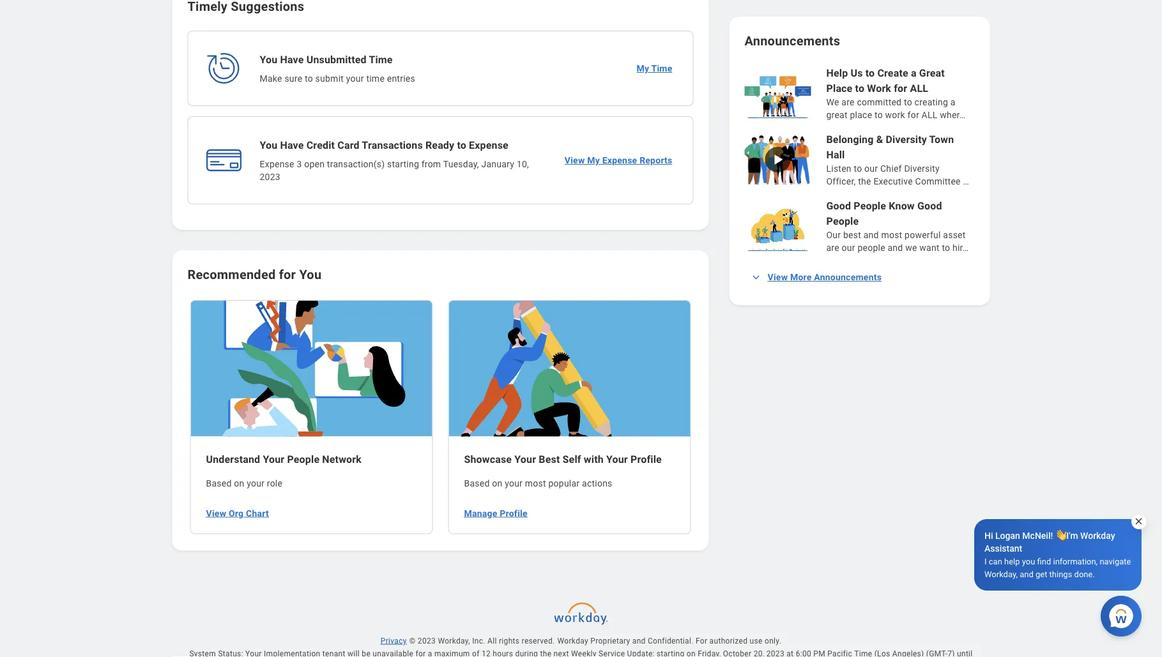Task type: vqa. For each thing, say whether or not it's contained in the screenshot.
left list
no



Task type: locate. For each thing, give the bounding box(es) containing it.
2023 inside "footer"
[[418, 637, 436, 646]]

make sure to submit your time entries
[[260, 73, 415, 84]]

to up the
[[854, 163, 862, 174]]

and inside hi logan mcneil! 👋 i'm workday assistant i can help you find information, navigate workday, and get things done.
[[1020, 570, 1034, 579]]

2 horizontal spatial your
[[505, 479, 523, 489]]

view inside "button"
[[768, 272, 788, 283]]

for
[[894, 82, 908, 94], [908, 110, 920, 120], [279, 267, 296, 282]]

0 horizontal spatial expense
[[260, 159, 294, 169]]

0 vertical spatial a
[[911, 67, 917, 79]]

0 vertical spatial workday
[[1081, 531, 1115, 541]]

profile right manage
[[500, 508, 528, 519]]

2 horizontal spatial view
[[768, 272, 788, 283]]

0 vertical spatial view
[[565, 155, 585, 166]]

announcements down the people
[[814, 272, 882, 283]]

all
[[910, 82, 929, 94], [922, 110, 938, 120]]

have
[[280, 53, 304, 66], [280, 139, 304, 151]]

0 vertical spatial most
[[882, 230, 903, 240]]

view my expense reports button
[[560, 148, 678, 173]]

starting
[[387, 159, 419, 169]]

you
[[1022, 557, 1036, 567]]

all
[[488, 637, 497, 646]]

people down the
[[854, 200, 886, 212]]

on down 'understand'
[[234, 479, 244, 489]]

good down committee
[[918, 200, 942, 212]]

on down showcase
[[492, 479, 503, 489]]

work
[[867, 82, 892, 94]]

based on your role
[[206, 479, 283, 489]]

announcements element
[[745, 65, 975, 254]]

my inside button
[[587, 155, 600, 166]]

committed
[[857, 97, 902, 107]]

1 vertical spatial 2023
[[418, 637, 436, 646]]

good down officer, at the top right
[[827, 200, 851, 212]]

best
[[844, 230, 861, 240]]

information,
[[1054, 557, 1098, 567]]

1 vertical spatial people
[[827, 215, 859, 227]]

help us to create a great place to work for all we are committed to creating a great place to work for all wher …
[[827, 67, 966, 120]]

1 based from the left
[[206, 479, 232, 489]]

have for unsubmitted
[[280, 53, 304, 66]]

x image
[[1134, 517, 1144, 527]]

your
[[263, 454, 285, 466], [515, 454, 536, 466], [606, 454, 628, 466]]

workday, inside hi logan mcneil! 👋 i'm workday assistant i can help you find information, navigate workday, and get things done.
[[985, 570, 1018, 579]]

1 have from the top
[[280, 53, 304, 66]]

my
[[637, 63, 649, 74], [587, 155, 600, 166]]

work
[[885, 110, 905, 120]]

showcase your best self with your profile
[[464, 454, 662, 466]]

your up role
[[263, 454, 285, 466]]

0 horizontal spatial are
[[827, 243, 840, 253]]

workday right the reserved.
[[558, 637, 589, 646]]

your up manage profile "button"
[[505, 479, 523, 489]]

0 horizontal spatial workday
[[558, 637, 589, 646]]

your left time
[[346, 73, 364, 84]]

expense 3 open transaction(s) starting from tuesday, january 10, 2023
[[260, 159, 529, 182]]

a up wher
[[951, 97, 956, 107]]

our down best
[[842, 243, 856, 253]]

1 horizontal spatial profile
[[631, 454, 662, 466]]

chart
[[246, 508, 269, 519]]

announcements inside view more announcements "button"
[[814, 272, 882, 283]]

expense left 3
[[260, 159, 294, 169]]

committee
[[915, 176, 961, 187]]

0 vertical spatial workday,
[[985, 570, 1018, 579]]

have up 3
[[280, 139, 304, 151]]

are inside good people know good people our best and most powerful asset are our people and we want to hir …
[[827, 243, 840, 253]]

org
[[229, 508, 244, 519]]

only.
[[765, 637, 782, 646]]

most up the people
[[882, 230, 903, 240]]

privacy link
[[379, 636, 408, 646]]

1 your from the left
[[263, 454, 285, 466]]

3 your from the left
[[606, 454, 628, 466]]

with
[[584, 454, 604, 466]]

chief
[[881, 163, 902, 174]]

0 vertical spatial …
[[960, 110, 966, 120]]

your
[[346, 73, 364, 84], [247, 479, 265, 489], [505, 479, 523, 489]]

view inside recommended for you list
[[206, 508, 226, 519]]

to up work
[[904, 97, 912, 107]]

to right sure at left
[[305, 73, 313, 84]]

based down 'understand'
[[206, 479, 232, 489]]

2 good from the left
[[918, 200, 942, 212]]

and down you in the bottom right of the page
[[1020, 570, 1034, 579]]

all down creating
[[922, 110, 938, 120]]

the
[[858, 176, 871, 187]]

1 horizontal spatial expense
[[469, 139, 509, 151]]

1 horizontal spatial my
[[637, 63, 649, 74]]

and right "proprietary" at bottom
[[633, 637, 646, 646]]

0 horizontal spatial on
[[234, 479, 244, 489]]

mcneil!
[[1023, 531, 1053, 541]]

1 horizontal spatial your
[[346, 73, 364, 84]]

on for showcase
[[492, 479, 503, 489]]

0 horizontal spatial time
[[369, 53, 393, 66]]

2 on from the left
[[492, 479, 503, 489]]

1 horizontal spatial view
[[565, 155, 585, 166]]

people left network
[[287, 454, 320, 466]]

all up creating
[[910, 82, 929, 94]]

view left org
[[206, 508, 226, 519]]

0 vertical spatial our
[[865, 163, 878, 174]]

based down showcase
[[464, 479, 490, 489]]

and inside "footer"
[[633, 637, 646, 646]]

expense inside view my expense reports button
[[602, 155, 637, 166]]

1 horizontal spatial on
[[492, 479, 503, 489]]

1 good from the left
[[827, 200, 851, 212]]

profile right with
[[631, 454, 662, 466]]

announcements up help
[[745, 33, 841, 48]]

workday right "i'm"
[[1081, 531, 1115, 541]]

1 horizontal spatial your
[[515, 454, 536, 466]]

footer
[[152, 597, 1011, 658]]

asset
[[943, 230, 966, 240]]

are down the our
[[827, 243, 840, 253]]

0 horizontal spatial view
[[206, 508, 226, 519]]

view org chart button
[[201, 501, 274, 526]]

profile inside "button"
[[500, 508, 528, 519]]

1 vertical spatial view
[[768, 272, 788, 283]]

recommended
[[188, 267, 276, 282]]

1 horizontal spatial 2023
[[418, 637, 436, 646]]

for right recommended
[[279, 267, 296, 282]]

your left best
[[515, 454, 536, 466]]

your right with
[[606, 454, 628, 466]]

… inside good people know good people our best and most powerful asset are our people and we want to hir …
[[963, 243, 969, 253]]

0 horizontal spatial good
[[827, 200, 851, 212]]

0 horizontal spatial your
[[263, 454, 285, 466]]

2023 inside expense 3 open transaction(s) starting from tuesday, january 10, 2023
[[260, 172, 280, 182]]

0 horizontal spatial 2023
[[260, 172, 280, 182]]

privacy
[[381, 637, 407, 646]]

1 vertical spatial workday,
[[438, 637, 470, 646]]

workday
[[1081, 531, 1115, 541], [558, 637, 589, 646]]

proprietary
[[591, 637, 630, 646]]

your for people
[[263, 454, 285, 466]]

want
[[920, 243, 940, 253]]

1 vertical spatial workday
[[558, 637, 589, 646]]

0 vertical spatial have
[[280, 53, 304, 66]]

1 vertical spatial our
[[842, 243, 856, 253]]

your left role
[[247, 479, 265, 489]]

0 vertical spatial you
[[260, 53, 278, 66]]

footer containing privacy
[[152, 597, 1011, 658]]

people inside recommended for you list
[[287, 454, 320, 466]]

diversity right "&"
[[886, 133, 927, 145]]

executive
[[874, 176, 913, 187]]

our up the
[[865, 163, 878, 174]]

2 horizontal spatial expense
[[602, 155, 637, 166]]

view right 10,
[[565, 155, 585, 166]]

based
[[206, 479, 232, 489], [464, 479, 490, 489]]

hi logan mcneil! 👋 i'm workday assistant i can help you find information, navigate workday, and get things done.
[[985, 531, 1131, 579]]

on for understand
[[234, 479, 244, 489]]

2 vertical spatial …
[[963, 243, 969, 253]]

1 horizontal spatial time
[[652, 63, 673, 74]]

1 vertical spatial most
[[525, 479, 546, 489]]

good
[[827, 200, 851, 212], [918, 200, 942, 212]]

we
[[906, 243, 917, 253]]

2 have from the top
[[280, 139, 304, 151]]

0 horizontal spatial your
[[247, 479, 265, 489]]

people
[[858, 243, 886, 253]]

powerful
[[905, 230, 941, 240]]

to up tuesday, on the top left of the page
[[457, 139, 466, 151]]

sure
[[285, 73, 302, 84]]

0 horizontal spatial our
[[842, 243, 856, 253]]

2 vertical spatial you
[[299, 267, 322, 282]]

1 vertical spatial announcements
[[814, 272, 882, 283]]

0 horizontal spatial workday,
[[438, 637, 470, 646]]

2 horizontal spatial your
[[606, 454, 628, 466]]

expense up january
[[469, 139, 509, 151]]

entries
[[387, 73, 415, 84]]

0 vertical spatial 2023
[[260, 172, 280, 182]]

expense
[[469, 139, 509, 151], [602, 155, 637, 166], [260, 159, 294, 169]]

expense left reports at the top of the page
[[602, 155, 637, 166]]

open
[[304, 159, 325, 169]]

view
[[565, 155, 585, 166], [768, 272, 788, 283], [206, 508, 226, 519]]

1 horizontal spatial our
[[865, 163, 878, 174]]

diversity up committee
[[905, 163, 940, 174]]

1 horizontal spatial good
[[918, 200, 942, 212]]

1 vertical spatial you
[[260, 139, 278, 151]]

1 horizontal spatial a
[[951, 97, 956, 107]]

0 horizontal spatial most
[[525, 479, 546, 489]]

for down create
[[894, 82, 908, 94]]

navigate
[[1100, 557, 1131, 567]]

ready
[[426, 139, 455, 151]]

card
[[338, 139, 360, 151]]

2 your from the left
[[515, 454, 536, 466]]

most down best
[[525, 479, 546, 489]]

a left great
[[911, 67, 917, 79]]

make
[[260, 73, 282, 84]]

1 on from the left
[[234, 479, 244, 489]]

1 horizontal spatial are
[[842, 97, 855, 107]]

view org chart
[[206, 508, 269, 519]]

1 vertical spatial …
[[963, 176, 969, 187]]

1 vertical spatial have
[[280, 139, 304, 151]]

1 horizontal spatial workday
[[1081, 531, 1115, 541]]

are right we
[[842, 97, 855, 107]]

0 vertical spatial my
[[637, 63, 649, 74]]

and
[[864, 230, 879, 240], [888, 243, 903, 253], [1020, 570, 1034, 579], [633, 637, 646, 646]]

have up sure at left
[[280, 53, 304, 66]]

workday, left inc.
[[438, 637, 470, 646]]

view right chevron down small image
[[768, 272, 788, 283]]

people up the our
[[827, 215, 859, 227]]

and left we
[[888, 243, 903, 253]]

workday, down can
[[985, 570, 1018, 579]]

you have unsubmitted time
[[260, 53, 393, 66]]

1 horizontal spatial most
[[882, 230, 903, 240]]

1 vertical spatial my
[[587, 155, 600, 166]]

get
[[1036, 570, 1048, 579]]

us
[[851, 67, 863, 79]]

reserved.
[[522, 637, 555, 646]]

2 vertical spatial people
[[287, 454, 320, 466]]

1 vertical spatial profile
[[500, 508, 528, 519]]

0 horizontal spatial profile
[[500, 508, 528, 519]]

based on your most popular actions
[[464, 479, 613, 489]]

help
[[827, 67, 848, 79]]

most inside recommended for you list
[[525, 479, 546, 489]]

0 vertical spatial are
[[842, 97, 855, 107]]

to left the hir
[[942, 243, 950, 253]]

to down us
[[855, 82, 865, 94]]

are
[[842, 97, 855, 107], [827, 243, 840, 253]]

2023
[[260, 172, 280, 182], [418, 637, 436, 646]]

2 vertical spatial view
[[206, 508, 226, 519]]

2 based from the left
[[464, 479, 490, 489]]

transactions
[[362, 139, 423, 151]]

view more announcements button
[[745, 265, 890, 290]]

1 vertical spatial are
[[827, 243, 840, 253]]

media play image
[[770, 152, 786, 167]]

best
[[539, 454, 560, 466]]

workday,
[[985, 570, 1018, 579], [438, 637, 470, 646]]

©
[[410, 637, 416, 646]]

assistant
[[985, 544, 1023, 554]]

0 horizontal spatial my
[[587, 155, 600, 166]]

inc.
[[472, 637, 486, 646]]

based for showcase your best self with your profile
[[464, 479, 490, 489]]

for right work
[[908, 110, 920, 120]]

0 horizontal spatial based
[[206, 479, 232, 489]]

1 horizontal spatial based
[[464, 479, 490, 489]]

1 horizontal spatial workday,
[[985, 570, 1018, 579]]



Task type: describe. For each thing, give the bounding box(es) containing it.
rights
[[499, 637, 520, 646]]

based for understand your people network
[[206, 479, 232, 489]]

more
[[790, 272, 812, 283]]

january
[[482, 159, 515, 169]]

authorized
[[710, 637, 748, 646]]

chevron down small image
[[750, 271, 763, 284]]

recommended for you list
[[182, 299, 699, 536]]

… inside belonging & diversity town hall listen to our chief diversity officer, the executive committee …
[[963, 176, 969, 187]]

listen
[[827, 163, 852, 174]]

to inside good people know good people our best and most powerful asset are our people and we want to hir …
[[942, 243, 950, 253]]

place
[[827, 82, 853, 94]]

… inside help us to create a great place to work for all we are committed to creating a great place to work for all wher …
[[960, 110, 966, 120]]

showcase
[[464, 454, 512, 466]]

tuesday,
[[443, 159, 479, 169]]

manage profile button
[[459, 501, 533, 526]]

0 vertical spatial all
[[910, 82, 929, 94]]

actions
[[582, 479, 613, 489]]

you for you have unsubmitted time
[[260, 53, 278, 66]]

our inside belonging & diversity town hall listen to our chief diversity officer, the executive committee …
[[865, 163, 878, 174]]

workday inside hi logan mcneil! 👋 i'm workday assistant i can help you find information, navigate workday, and get things done.
[[1081, 531, 1115, 541]]

for
[[696, 637, 708, 646]]

done.
[[1075, 570, 1095, 579]]

1 vertical spatial all
[[922, 110, 938, 120]]

confidential.
[[648, 637, 694, 646]]

credit
[[307, 139, 335, 151]]

logan
[[996, 531, 1020, 541]]

great
[[827, 110, 848, 120]]

things
[[1050, 570, 1073, 579]]

to right us
[[866, 67, 875, 79]]

1 vertical spatial for
[[908, 110, 920, 120]]

know
[[889, 200, 915, 212]]

officer,
[[827, 176, 856, 187]]

your for showcase your best self with your profile
[[505, 479, 523, 489]]

i'm
[[1067, 531, 1078, 541]]

to down committed
[[875, 110, 883, 120]]

unsubmitted
[[307, 53, 367, 66]]

help
[[1005, 557, 1020, 567]]

reports
[[640, 155, 673, 166]]

time
[[366, 73, 385, 84]]

transaction(s)
[[327, 159, 385, 169]]

&
[[877, 133, 883, 145]]

hi
[[985, 531, 993, 541]]

3
[[297, 159, 302, 169]]

view more announcements
[[768, 272, 882, 283]]

expense inside expense 3 open transaction(s) starting from tuesday, january 10, 2023
[[260, 159, 294, 169]]

0 vertical spatial announcements
[[745, 33, 841, 48]]

you for you have credit card transactions ready to expense
[[260, 139, 278, 151]]

create
[[878, 67, 909, 79]]

view for you have credit card transactions ready to expense
[[565, 155, 585, 166]]

we
[[827, 97, 839, 107]]

creating
[[915, 97, 948, 107]]

self
[[563, 454, 581, 466]]

have for credit
[[280, 139, 304, 151]]

understand your people network
[[206, 454, 362, 466]]

from
[[422, 159, 441, 169]]

are inside help us to create a great place to work for all we are committed to creating a great place to work for all wher …
[[842, 97, 855, 107]]

understand
[[206, 454, 260, 466]]

0 horizontal spatial a
[[911, 67, 917, 79]]

workday inside "footer"
[[558, 637, 589, 646]]

👋
[[1056, 531, 1065, 541]]

and up the people
[[864, 230, 879, 240]]

2 vertical spatial for
[[279, 267, 296, 282]]

0 vertical spatial diversity
[[886, 133, 927, 145]]

hir
[[953, 243, 963, 253]]

place
[[850, 110, 873, 120]]

belonging
[[827, 133, 874, 145]]

hall
[[827, 149, 845, 161]]

find
[[1038, 557, 1051, 567]]

wher
[[940, 110, 960, 120]]

my time
[[637, 63, 673, 74]]

role
[[267, 479, 283, 489]]

recommended for you
[[188, 267, 322, 282]]

manage profile
[[464, 508, 528, 519]]

your for understand your people network
[[247, 479, 265, 489]]

great
[[919, 67, 945, 79]]

my time button
[[632, 56, 678, 81]]

submit
[[315, 73, 344, 84]]

time inside button
[[652, 63, 673, 74]]

my inside button
[[637, 63, 649, 74]]

0 vertical spatial people
[[854, 200, 886, 212]]

good people know good people our best and most powerful asset are our people and we want to hir …
[[827, 200, 969, 253]]

network
[[322, 454, 362, 466]]

belonging & diversity town hall listen to our chief diversity officer, the executive committee …
[[827, 133, 969, 187]]

you have credit card transactions ready to expense
[[260, 139, 509, 151]]

1 vertical spatial a
[[951, 97, 956, 107]]

use
[[750, 637, 763, 646]]

our
[[827, 230, 841, 240]]

can
[[989, 557, 1003, 567]]

our inside good people know good people our best and most powerful asset are our people and we want to hir …
[[842, 243, 856, 253]]

popular
[[549, 479, 580, 489]]

to inside belonging & diversity town hall listen to our chief diversity officer, the executive committee …
[[854, 163, 862, 174]]

most inside good people know good people our best and most powerful asset are our people and we want to hir …
[[882, 230, 903, 240]]

i
[[985, 557, 987, 567]]

10,
[[517, 159, 529, 169]]

0 vertical spatial profile
[[631, 454, 662, 466]]

1 vertical spatial diversity
[[905, 163, 940, 174]]

view for understand your people network
[[206, 508, 226, 519]]

your for best
[[515, 454, 536, 466]]

view my expense reports
[[565, 155, 673, 166]]

0 vertical spatial for
[[894, 82, 908, 94]]



